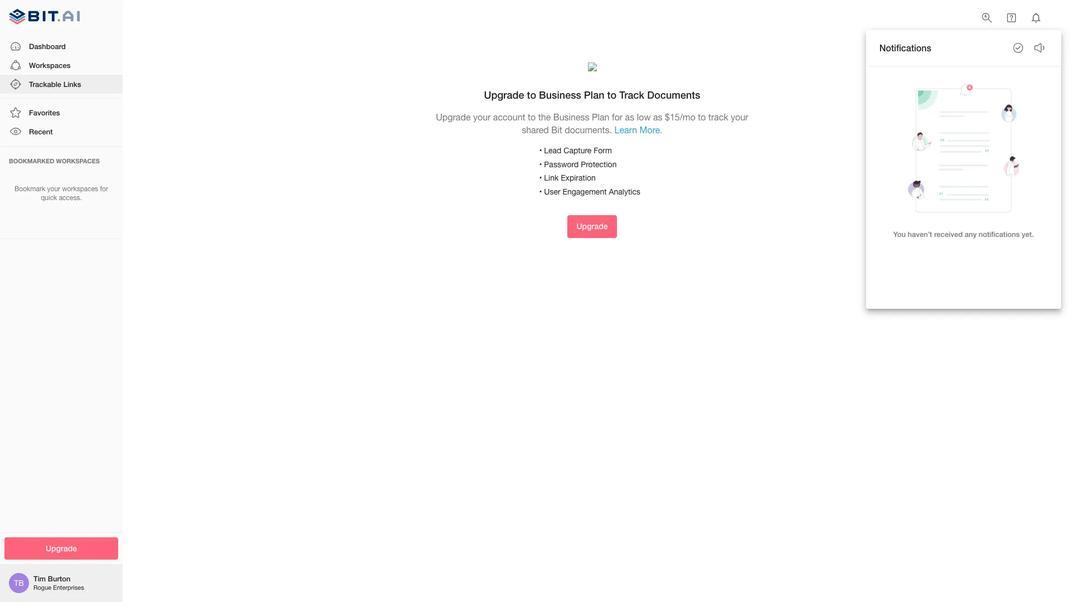 Task type: vqa. For each thing, say whether or not it's contained in the screenshot.
"Workspace notes are visible to all members and guests." text box
no



Task type: locate. For each thing, give the bounding box(es) containing it.
plan up the documents.
[[592, 112, 610, 122]]

business
[[539, 88, 582, 101], [554, 112, 590, 122]]

1 vertical spatial business
[[554, 112, 590, 122]]

trackable
[[29, 80, 61, 89]]

trackable links button
[[0, 75, 123, 94]]

yet.
[[1022, 230, 1035, 239]]

0 horizontal spatial upgrade button
[[4, 537, 118, 560]]

quick
[[41, 194, 57, 202]]

to left 'track' on the right
[[608, 88, 617, 101]]

0 vertical spatial upgrade button
[[568, 215, 617, 238]]

trackable links
[[29, 80, 81, 89]]

links
[[63, 80, 81, 89]]

1 vertical spatial plan
[[592, 112, 610, 122]]

workspaces
[[29, 61, 71, 70]]

• left lead
[[540, 146, 542, 155]]

0 vertical spatial for
[[612, 112, 623, 122]]

to
[[527, 88, 537, 101], [608, 88, 617, 101], [528, 112, 536, 122], [698, 112, 706, 122]]

plan up upgrade your account to the business plan for as low as $15/mo to track your shared bit documents.
[[584, 88, 605, 101]]

learn
[[615, 125, 638, 135]]

password
[[544, 160, 579, 169]]

3 • from the top
[[540, 174, 542, 182]]

account
[[493, 112, 526, 122]]

business up the
[[539, 88, 582, 101]]

favorites button
[[0, 103, 123, 122]]

link
[[544, 174, 559, 182]]

• left link
[[540, 174, 542, 182]]

$15/mo
[[665, 112, 696, 122]]

as
[[626, 112, 635, 122], [654, 112, 663, 122]]

workspaces button
[[0, 56, 123, 75]]

notifications
[[880, 42, 932, 53]]

upgrade button up burton
[[4, 537, 118, 560]]

dashboard button
[[0, 37, 123, 56]]

1 horizontal spatial your
[[473, 112, 491, 122]]

business inside upgrade your account to the business plan for as low as $15/mo to track your shared bit documents.
[[554, 112, 590, 122]]

bookmarked workspaces
[[9, 157, 100, 164]]

tb
[[14, 579, 24, 588]]

tim
[[33, 575, 46, 583]]

2 • from the top
[[540, 160, 542, 169]]

favorites
[[29, 108, 60, 117]]

learn more. link
[[615, 125, 663, 135]]

0 horizontal spatial your
[[47, 185, 60, 193]]

1 as from the left
[[626, 112, 635, 122]]

upgrade button down engagement
[[568, 215, 617, 238]]

your right the track
[[731, 112, 749, 122]]

recent
[[29, 127, 53, 136]]

• left user
[[540, 187, 542, 196]]

0 horizontal spatial as
[[626, 112, 635, 122]]

upgrade to business plan to track documents
[[484, 88, 701, 101]]

• left password
[[540, 160, 542, 169]]

•
[[540, 146, 542, 155], [540, 160, 542, 169], [540, 174, 542, 182], [540, 187, 542, 196]]

for right workspaces
[[100, 185, 108, 193]]

tim burton rogue enterprises
[[33, 575, 84, 591]]

capture
[[564, 146, 592, 155]]

0 horizontal spatial for
[[100, 185, 108, 193]]

enterprises
[[53, 585, 84, 591]]

to left the track
[[698, 112, 706, 122]]

1 vertical spatial for
[[100, 185, 108, 193]]

documents.
[[565, 125, 612, 135]]

1 horizontal spatial as
[[654, 112, 663, 122]]

as up learn
[[626, 112, 635, 122]]

as right low
[[654, 112, 663, 122]]

expiration
[[561, 174, 596, 182]]

user
[[544, 187, 561, 196]]

your
[[473, 112, 491, 122], [731, 112, 749, 122], [47, 185, 60, 193]]

upgrade
[[484, 88, 525, 101], [436, 112, 471, 122], [577, 222, 608, 231], [46, 543, 77, 553]]

shared
[[522, 125, 549, 135]]

notifications
[[979, 230, 1020, 239]]

for
[[612, 112, 623, 122], [100, 185, 108, 193]]

upgrade button
[[568, 215, 617, 238], [4, 537, 118, 560]]

your left account on the top left of the page
[[473, 112, 491, 122]]

business up bit
[[554, 112, 590, 122]]

documents
[[648, 88, 701, 101]]

your up quick
[[47, 185, 60, 193]]

for up learn
[[612, 112, 623, 122]]

your inside bookmark your workspaces for quick access.
[[47, 185, 60, 193]]

plan
[[584, 88, 605, 101], [592, 112, 610, 122]]

1 horizontal spatial for
[[612, 112, 623, 122]]

dashboard
[[29, 42, 66, 51]]

upgrade your account to the business plan for as low as $15/mo to track your shared bit documents.
[[436, 112, 749, 135]]

for inside upgrade your account to the business plan for as low as $15/mo to track your shared bit documents.
[[612, 112, 623, 122]]

4 • from the top
[[540, 187, 542, 196]]

recent button
[[0, 122, 123, 141]]



Task type: describe. For each thing, give the bounding box(es) containing it.
0 vertical spatial plan
[[584, 88, 605, 101]]

upgrade inside upgrade your account to the business plan for as low as $15/mo to track your shared bit documents.
[[436, 112, 471, 122]]

bookmark
[[15, 185, 45, 193]]

received
[[935, 230, 963, 239]]

track
[[620, 88, 645, 101]]

to up shared
[[527, 88, 537, 101]]

• lead capture form • password protection • link expiration • user engagement analytics
[[540, 146, 641, 196]]

workspaces
[[56, 157, 100, 164]]

0 vertical spatial business
[[539, 88, 582, 101]]

protection
[[581, 160, 617, 169]]

you haven't received any notifications yet.
[[894, 230, 1035, 239]]

any
[[965, 230, 977, 239]]

plan inside upgrade your account to the business plan for as low as $15/mo to track your shared bit documents.
[[592, 112, 610, 122]]

to left the
[[528, 112, 536, 122]]

rogue
[[33, 585, 51, 591]]

haven't
[[908, 230, 933, 239]]

burton
[[48, 575, 71, 583]]

more.
[[640, 125, 663, 135]]

the
[[539, 112, 551, 122]]

2 horizontal spatial your
[[731, 112, 749, 122]]

learn more.
[[615, 125, 663, 135]]

1 horizontal spatial upgrade button
[[568, 215, 617, 238]]

analytics
[[609, 187, 641, 196]]

access.
[[59, 194, 82, 202]]

your for to
[[473, 112, 491, 122]]

you
[[894, 230, 906, 239]]

workspaces
[[62, 185, 98, 193]]

lead
[[544, 146, 562, 155]]

low
[[637, 112, 651, 122]]

bookmarked
[[9, 157, 54, 164]]

track
[[709, 112, 729, 122]]

bookmark your workspaces for quick access.
[[15, 185, 108, 202]]

form
[[594, 146, 612, 155]]

1 vertical spatial upgrade button
[[4, 537, 118, 560]]

2 as from the left
[[654, 112, 663, 122]]

engagement
[[563, 187, 607, 196]]

bit
[[552, 125, 563, 135]]

your for for
[[47, 185, 60, 193]]

for inside bookmark your workspaces for quick access.
[[100, 185, 108, 193]]

1 • from the top
[[540, 146, 542, 155]]



